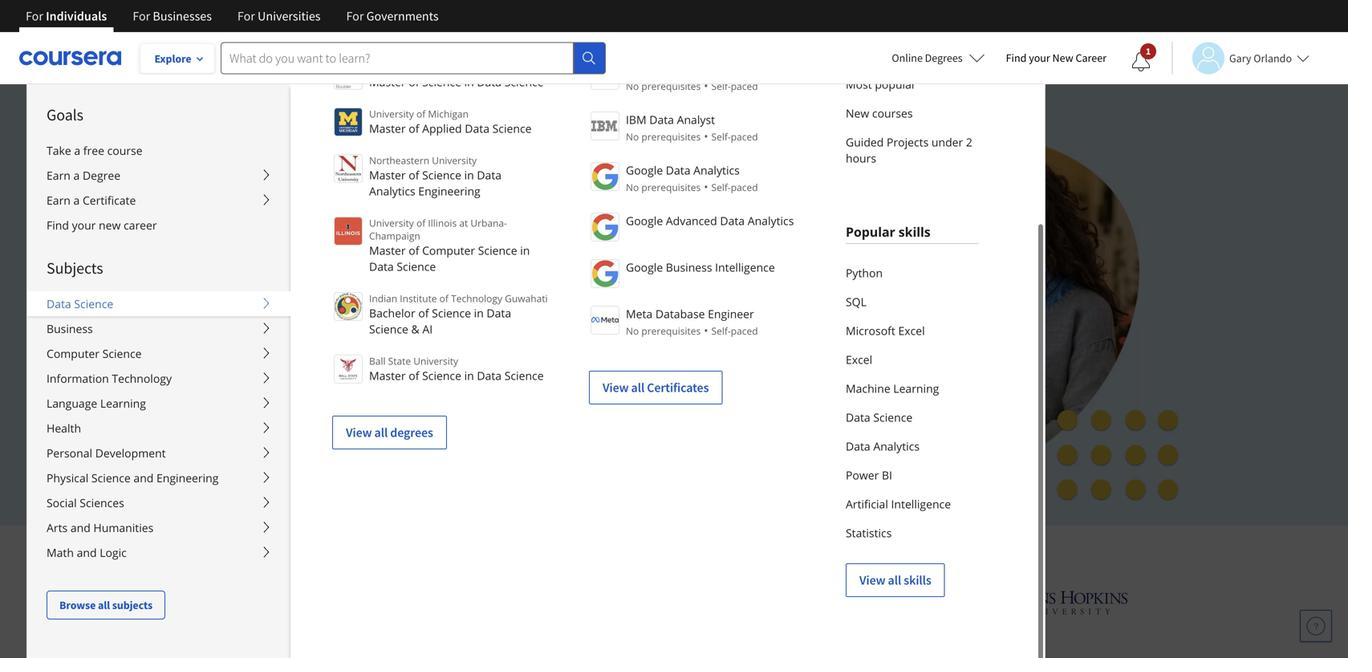 Task type: locate. For each thing, give the bounding box(es) containing it.
business button
[[27, 316, 291, 341]]

in inside northeastern university master of science in data analytics engineering
[[465, 167, 474, 183]]

of down northeastern
[[409, 167, 420, 183]]

0 vertical spatial earn
[[47, 168, 71, 183]]

hands-
[[602, 225, 659, 249]]

2 • from the top
[[704, 128, 709, 144]]

google up included
[[626, 213, 663, 228]]

technology down certificate
[[451, 292, 503, 305]]

view for view all skills
[[860, 573, 886, 589]]

2 prerequisites from the top
[[642, 130, 701, 143]]

your left the career in the top right of the page
[[1030, 51, 1051, 65]]

0 horizontal spatial computer
[[47, 346, 100, 361]]

no inside google data analytics no prerequisites • self-paced
[[626, 181, 639, 194]]

intelligence up engineer at the right of page
[[716, 260, 775, 275]]

/month, cancel anytime
[[228, 360, 362, 375]]

view for view all degrees
[[346, 425, 372, 441]]

3 google from the top
[[626, 260, 663, 275]]

development
[[95, 446, 166, 461]]

2 no from the top
[[626, 130, 639, 143]]

technology down computer science dropdown button
[[112, 371, 172, 386]]

master up northeastern
[[369, 121, 406, 136]]

earn a degree
[[47, 168, 121, 183]]

0 vertical spatial a
[[74, 143, 80, 158]]

no down meta
[[626, 324, 639, 338]]

1 horizontal spatial intelligence
[[892, 497, 952, 512]]

partnername logo image for meta
[[591, 306, 620, 335]]

for for businesses
[[133, 8, 150, 24]]

all right browse
[[98, 598, 110, 613]]

no for ibm data analyst
[[626, 130, 639, 143]]

master down the ball
[[369, 368, 406, 383]]

university inside university of michigan master of applied data science
[[369, 107, 414, 120]]

and left logic
[[77, 545, 97, 560]]

• inside the meta database engineer no prerequisites • self-paced
[[704, 323, 709, 338]]

start 7-day free trial
[[234, 397, 351, 413]]

• up "analyst"
[[704, 78, 709, 93]]

data down michigan
[[465, 121, 490, 136]]

google for google business intelligence
[[626, 260, 663, 275]]

1 vertical spatial excel
[[846, 352, 873, 367]]

analytics inside northeastern university master of science in data analytics engineering
[[369, 183, 416, 199]]

analytics up bi
[[874, 439, 920, 454]]

0 horizontal spatial business
[[47, 321, 93, 336]]

1 horizontal spatial learning
[[894, 381, 940, 396]]

• down "analyst"
[[704, 128, 709, 144]]

1 horizontal spatial technology
[[451, 292, 503, 305]]

with left 14-
[[282, 435, 307, 450]]

data up indian
[[369, 259, 394, 274]]

0 horizontal spatial view
[[346, 425, 372, 441]]

all for skills
[[889, 573, 902, 589]]

no inside the meta database engineer no prerequisites • self-paced
[[626, 324, 639, 338]]

in up the at
[[465, 167, 474, 183]]

self- inside no prerequisites • self-paced
[[712, 79, 731, 93]]

self- inside the meta database engineer no prerequisites • self-paced
[[712, 324, 731, 338]]

0 vertical spatial computer
[[422, 243, 475, 258]]

• down engineer at the right of page
[[704, 323, 709, 338]]

data down subjects
[[47, 296, 71, 312]]

4 partnername logo image from the top
[[591, 259, 620, 288]]

0 horizontal spatial engineering
[[157, 471, 219, 486]]

4 self- from the top
[[712, 324, 731, 338]]

5 master from the top
[[369, 368, 406, 383]]

1 vertical spatial view
[[346, 425, 372, 441]]

excel up 'excel' 'link'
[[899, 323, 926, 338]]

1 vertical spatial data science
[[846, 410, 913, 425]]

data science down subjects
[[47, 296, 113, 312]]

a left the free
[[74, 143, 80, 158]]

university right university of michigan logo
[[369, 107, 414, 120]]

python link
[[846, 259, 980, 287]]

2 earn from the top
[[47, 193, 71, 208]]

analytics down northeastern
[[369, 183, 416, 199]]

4 paced from the top
[[731, 324, 758, 338]]

3 partnername logo image from the top
[[591, 213, 620, 242]]

0 vertical spatial data science
[[47, 296, 113, 312]]

1 no from the top
[[626, 79, 639, 93]]

1 vertical spatial find
[[47, 218, 69, 233]]

of down "state"
[[409, 368, 420, 383]]

partnername logo image left meta
[[591, 306, 620, 335]]

None search field
[[221, 42, 606, 74]]

a for certificate
[[73, 193, 80, 208]]

start 7-day free trial button
[[209, 386, 377, 424]]

skills up python link
[[899, 223, 931, 240]]

data down the ibm data analyst no prerequisites • self-paced
[[666, 163, 691, 178]]

partnername logo image left ibm
[[591, 112, 620, 141]]

0 vertical spatial day
[[276, 397, 296, 413]]

master down for governments
[[369, 74, 406, 90]]

science inside university of michigan master of applied data science
[[493, 121, 532, 136]]

partnername logo image for google
[[591, 162, 620, 191]]

partnername logo image
[[591, 112, 620, 141], [591, 162, 620, 191], [591, 213, 620, 242], [591, 259, 620, 288], [591, 306, 620, 335]]

power
[[846, 468, 880, 483]]

explore menu element
[[27, 84, 291, 620]]

2 for from the left
[[133, 8, 150, 24]]

• for analytics
[[704, 179, 709, 194]]

of right institute
[[440, 292, 449, 305]]

view inside "link"
[[860, 573, 886, 589]]

advanced
[[666, 213, 718, 228]]

your for new
[[72, 218, 96, 233]]

science inside northeastern university master of science in data analytics engineering
[[422, 167, 462, 183]]

engineering inside northeastern university master of science in data analytics engineering
[[419, 183, 481, 199]]

3 no from the top
[[626, 181, 639, 194]]

1 horizontal spatial computer
[[422, 243, 475, 258]]

google inside google business intelligence link
[[626, 260, 663, 275]]

in inside unlimited access to 7,000+ world-class courses, hands-on projects, and job-ready certificate programs—all included in your subscription
[[685, 254, 700, 278]]

0 vertical spatial skills
[[899, 223, 931, 240]]

prerequisites up "analyst"
[[642, 79, 701, 93]]

1 horizontal spatial view
[[603, 380, 629, 396]]

1 vertical spatial earn
[[47, 193, 71, 208]]

paced up google data analytics no prerequisites • self-paced
[[731, 130, 758, 143]]

earn down take
[[47, 168, 71, 183]]

view inside 'list'
[[346, 425, 372, 441]]

of down champaign
[[409, 243, 420, 258]]

self- for analyst
[[712, 130, 731, 143]]

master
[[369, 74, 406, 90], [369, 121, 406, 136], [369, 167, 406, 183], [369, 243, 406, 258], [369, 368, 406, 383]]

learning inside view all skills list
[[894, 381, 940, 396]]

learning
[[894, 381, 940, 396], [100, 396, 146, 411]]

data analytics
[[846, 439, 920, 454]]

earn for earn a degree
[[47, 168, 71, 183]]

1 google from the top
[[626, 163, 663, 178]]

all inside button
[[98, 598, 110, 613]]

data down guwahati
[[487, 306, 512, 321]]

• inside the ibm data analyst no prerequisites • self-paced
[[704, 128, 709, 144]]

browse all subjects button
[[47, 591, 165, 620]]

5 partnername logo image from the top
[[591, 306, 620, 335]]

earn inside "popup button"
[[47, 193, 71, 208]]

new courses
[[846, 106, 913, 121]]

and
[[284, 254, 315, 278], [134, 471, 154, 486], [71, 520, 91, 536], [685, 538, 720, 564], [77, 545, 97, 560]]

2 google from the top
[[626, 213, 663, 228]]

1 vertical spatial day
[[327, 435, 347, 450]]

0 horizontal spatial data science
[[47, 296, 113, 312]]

a left degree
[[73, 168, 80, 183]]

2 partnername logo image from the top
[[591, 162, 620, 191]]

in down 'google advanced data analytics' link
[[685, 254, 700, 278]]

self-
[[712, 79, 731, 93], [712, 130, 731, 143], [712, 181, 731, 194], [712, 324, 731, 338]]

1 horizontal spatial data science
[[846, 410, 913, 425]]

1 vertical spatial intelligence
[[892, 497, 952, 512]]

in down certificate
[[474, 306, 484, 321]]

1 vertical spatial a
[[73, 168, 80, 183]]

no up hands-
[[626, 181, 639, 194]]

paced inside the meta database engineer no prerequisites • self-paced
[[731, 324, 758, 338]]

0 vertical spatial business
[[666, 260, 713, 275]]

and up subscription
[[284, 254, 315, 278]]

2 vertical spatial view
[[860, 573, 886, 589]]

data down indian institute of technology guwahati bachelor of science in data science & ai
[[477, 368, 502, 383]]

university inside northeastern university master of science in data analytics engineering
[[432, 154, 477, 167]]

for left universities
[[238, 8, 255, 24]]

google business intelligence
[[626, 260, 775, 275]]

most popular link
[[846, 70, 980, 99]]

self- up "analyst"
[[712, 79, 731, 93]]

list containing most popular
[[846, 12, 980, 173]]

help center image
[[1307, 617, 1326, 636]]

for governments
[[346, 8, 439, 24]]

google down hands-
[[626, 260, 663, 275]]

1 partnername logo image from the top
[[591, 112, 620, 141]]

find your new career
[[47, 218, 157, 233]]

0 horizontal spatial excel
[[846, 352, 873, 367]]

2 vertical spatial google
[[626, 260, 663, 275]]

• for analyst
[[704, 128, 709, 144]]

university of illinois at urbana-champaign logo image
[[334, 217, 363, 246]]

no for google data analytics
[[626, 181, 639, 194]]

google inside google data analytics no prerequisites • self-paced
[[626, 163, 663, 178]]

university right to
[[369, 216, 414, 230]]

0 horizontal spatial learning
[[100, 396, 146, 411]]

new
[[99, 218, 121, 233]]

paced for analytics
[[731, 181, 758, 194]]

analytics right advanced
[[748, 213, 794, 228]]

browse
[[59, 598, 96, 613]]

self- inside the ibm data analyst no prerequisites • self-paced
[[712, 130, 731, 143]]

master inside the master of science in data science link
[[369, 74, 406, 90]]

day inside button
[[327, 435, 347, 450]]

1 self- from the top
[[712, 79, 731, 93]]

partnername logo image up included
[[591, 213, 620, 242]]

1 earn from the top
[[47, 168, 71, 183]]

arts and humanities
[[47, 520, 154, 536]]

0 vertical spatial intelligence
[[716, 260, 775, 275]]

engineering up social sciences dropdown button
[[157, 471, 219, 486]]

of up university of michigan master of applied data science
[[409, 74, 420, 90]]

prerequisites inside the meta database engineer no prerequisites • self-paced
[[642, 324, 701, 338]]

all
[[632, 380, 645, 396], [375, 425, 388, 441], [889, 573, 902, 589], [98, 598, 110, 613]]

logic
[[100, 545, 127, 560]]

with inside button
[[282, 435, 307, 450]]

2 self- from the top
[[712, 130, 731, 143]]

your left new
[[72, 218, 96, 233]]

partnername logo image down hands-
[[591, 259, 620, 288]]

science inside data science link
[[874, 410, 913, 425]]

find right the "degrees"
[[1007, 51, 1027, 65]]

learning down information technology
[[100, 396, 146, 411]]

michigan
[[428, 107, 469, 120]]

1 vertical spatial engineering
[[157, 471, 219, 486]]

microsoft
[[846, 323, 896, 338]]

data inside the ibm data analyst no prerequisites • self-paced
[[650, 112, 674, 127]]

2 horizontal spatial view
[[860, 573, 886, 589]]

all for subjects
[[98, 598, 110, 613]]

earn
[[47, 168, 71, 183], [47, 193, 71, 208]]

business up computer science
[[47, 321, 93, 336]]

4 for from the left
[[346, 8, 364, 24]]

1 vertical spatial business
[[47, 321, 93, 336]]

1 horizontal spatial find
[[1007, 51, 1027, 65]]

and down development
[[134, 471, 154, 486]]

for for governments
[[346, 8, 364, 24]]

cancel
[[276, 360, 312, 375]]

self- for engineer
[[712, 324, 731, 338]]

3 • from the top
[[704, 179, 709, 194]]

self- inside google data analytics no prerequisites • self-paced
[[712, 181, 731, 194]]

3 paced from the top
[[731, 181, 758, 194]]

career
[[124, 218, 157, 233]]

view all certificates list
[[589, 59, 808, 405]]

sql link
[[846, 287, 980, 316]]

0 horizontal spatial intelligence
[[716, 260, 775, 275]]

1 vertical spatial computer
[[47, 346, 100, 361]]

for left individuals
[[26, 8, 43, 24]]

plus
[[958, 538, 996, 564]]

for individuals
[[26, 8, 107, 24]]

prerequisites up advanced
[[642, 181, 701, 194]]

at
[[460, 216, 468, 230]]

paced inside google data analytics no prerequisites • self-paced
[[731, 181, 758, 194]]

take a free course link
[[27, 138, 291, 163]]

of inside northeastern university master of science in data analytics engineering
[[409, 167, 420, 183]]

0 horizontal spatial day
[[276, 397, 296, 413]]

google advanced data analytics
[[626, 213, 794, 228]]

1
[[1147, 45, 1152, 57]]

self- down engineer at the right of page
[[712, 324, 731, 338]]

0 horizontal spatial find
[[47, 218, 69, 233]]

paced up the ibm data analyst no prerequisites • self-paced
[[731, 79, 758, 93]]

data inside indian institute of technology guwahati bachelor of science in data science & ai
[[487, 306, 512, 321]]

1 vertical spatial technology
[[112, 371, 172, 386]]

view inside "link"
[[603, 380, 629, 396]]

business down the on
[[666, 260, 713, 275]]

3 prerequisites from the top
[[642, 181, 701, 194]]

illinois
[[428, 216, 457, 230]]

universities
[[258, 8, 321, 24]]

4 no from the top
[[626, 324, 639, 338]]

/year with 14-day money-back guarantee button
[[209, 434, 479, 451]]

python
[[846, 265, 883, 281]]

learning for machine learning
[[894, 381, 940, 396]]

1 horizontal spatial with
[[828, 538, 866, 564]]

google inside 'google advanced data analytics' link
[[626, 213, 663, 228]]

your inside explore menu element
[[72, 218, 96, 233]]

your down projects,
[[209, 282, 246, 306]]

all inside 'list'
[[375, 425, 388, 441]]

master down northeastern
[[369, 167, 406, 183]]

1 vertical spatial skills
[[904, 573, 932, 589]]

3 for from the left
[[238, 8, 255, 24]]

1 horizontal spatial day
[[327, 435, 347, 450]]

prerequisites inside google data analytics no prerequisites • self-paced
[[642, 181, 701, 194]]

1 horizontal spatial new
[[1053, 51, 1074, 65]]

2 master from the top
[[369, 121, 406, 136]]

coursera image
[[19, 45, 121, 71]]

analytics down the ibm data analyst no prerequisites • self-paced
[[694, 163, 740, 178]]

personal development
[[47, 446, 166, 461]]

0 vertical spatial find
[[1007, 51, 1027, 65]]

• inside google data analytics no prerequisites • self-paced
[[704, 179, 709, 194]]

machine learning link
[[846, 374, 980, 403]]

prerequisites inside the ibm data analyst no prerequisites • self-paced
[[642, 130, 701, 143]]

coursera plus image
[[209, 151, 453, 175]]

paced up google advanced data analytics on the top of page
[[731, 181, 758, 194]]

microsoft excel
[[846, 323, 926, 338]]

all for certificates
[[632, 380, 645, 396]]

no inside no prerequisites • self-paced
[[626, 79, 639, 93]]

courses
[[873, 106, 913, 121]]

new down "most"
[[846, 106, 870, 121]]

skills down coursera
[[904, 573, 932, 589]]

self- up google advanced data analytics on the top of page
[[712, 181, 731, 194]]

google
[[626, 163, 663, 178], [626, 213, 663, 228], [626, 260, 663, 275]]

0 vertical spatial engineering
[[419, 183, 481, 199]]

anytime
[[315, 360, 362, 375]]

personal
[[47, 446, 92, 461]]

paced down engineer at the right of page
[[731, 324, 758, 338]]

analytics inside view all skills list
[[874, 439, 920, 454]]

0 vertical spatial view
[[603, 380, 629, 396]]

northeastern university master of science in data analytics engineering
[[369, 154, 502, 199]]

hours
[[846, 151, 877, 166]]

coursera
[[871, 538, 953, 564]]

find inside find your new career link
[[47, 218, 69, 233]]

data inside university of michigan master of applied data science
[[465, 121, 490, 136]]

for for individuals
[[26, 8, 43, 24]]

2 horizontal spatial your
[[1030, 51, 1051, 65]]

johns hopkins university image
[[976, 588, 1129, 617]]

power bi
[[846, 468, 893, 483]]

online degrees
[[892, 51, 963, 65]]

data science up data analytics
[[846, 410, 913, 425]]

find
[[1007, 51, 1027, 65], [47, 218, 69, 233]]

computer
[[422, 243, 475, 258], [47, 346, 100, 361]]

university of michigan master of applied data science
[[369, 107, 532, 136]]

2 vertical spatial a
[[73, 193, 80, 208]]

all inside "link"
[[632, 380, 645, 396]]

hec paris image
[[869, 586, 925, 619]]

excel inside 'link'
[[846, 352, 873, 367]]

meta database engineer no prerequisites • self-paced
[[626, 306, 758, 338]]

explore button
[[141, 44, 214, 73]]

1 vertical spatial google
[[626, 213, 663, 228]]

/year
[[249, 435, 279, 450]]

degrees
[[390, 425, 433, 441]]

0 horizontal spatial your
[[72, 218, 96, 233]]

no for meta database engineer
[[626, 324, 639, 338]]

a inside "popup button"
[[73, 193, 80, 208]]

university down the "applied" in the top of the page
[[432, 154, 477, 167]]

0 vertical spatial google
[[626, 163, 663, 178]]

courses,
[[530, 225, 598, 249]]

subjects
[[112, 598, 153, 613]]

4 prerequisites from the top
[[642, 324, 701, 338]]

most popular
[[846, 77, 917, 92]]

1 horizontal spatial excel
[[899, 323, 926, 338]]

your
[[1030, 51, 1051, 65], [72, 218, 96, 233], [209, 282, 246, 306]]

4 • from the top
[[704, 323, 709, 338]]

0 horizontal spatial new
[[846, 106, 870, 121]]

a inside dropdown button
[[73, 168, 80, 183]]

0 vertical spatial excel
[[899, 323, 926, 338]]

engineering up the 'illinois'
[[419, 183, 481, 199]]

technology
[[451, 292, 503, 305], [112, 371, 172, 386]]

1 for from the left
[[26, 8, 43, 24]]

0 vertical spatial your
[[1030, 51, 1051, 65]]

1 vertical spatial your
[[72, 218, 96, 233]]

earn for earn a certificate
[[47, 193, 71, 208]]

computer inside university of illinois at urbana- champaign master of computer science in data science
[[422, 243, 475, 258]]

learning down 'excel' 'link'
[[894, 381, 940, 396]]

paced for engineer
[[731, 324, 758, 338]]

list
[[846, 12, 980, 173]]

university of michigan logo image
[[334, 108, 363, 137]]

• up google advanced data analytics on the top of page
[[704, 179, 709, 194]]

group
[[26, 0, 1349, 658]]

1 paced from the top
[[731, 79, 758, 93]]

information technology
[[47, 371, 172, 386]]

universities
[[578, 538, 680, 564]]

learning inside dropdown button
[[100, 396, 146, 411]]

google down ibm
[[626, 163, 663, 178]]

indian
[[369, 292, 398, 305]]

1 horizontal spatial business
[[666, 260, 713, 275]]

paced inside the ibm data analyst no prerequisites • self-paced
[[731, 130, 758, 143]]

university down ai
[[414, 355, 459, 368]]

for left governments at the left top of page
[[346, 8, 364, 24]]

new
[[1053, 51, 1074, 65], [846, 106, 870, 121]]

0 horizontal spatial technology
[[112, 371, 172, 386]]

1 prerequisites from the top
[[642, 79, 701, 93]]

skills
[[899, 223, 931, 240], [904, 573, 932, 589]]

find for find your new career
[[1007, 51, 1027, 65]]

1 horizontal spatial your
[[209, 282, 246, 306]]

data inside ball state university master of science in data science
[[477, 368, 502, 383]]

and left the companies
[[685, 538, 720, 564]]

state
[[388, 355, 411, 368]]

earn down earn a degree
[[47, 193, 71, 208]]

2 paced from the top
[[731, 130, 758, 143]]

social sciences button
[[27, 491, 291, 515]]

group containing goals
[[26, 0, 1349, 658]]

3 self- from the top
[[712, 181, 731, 194]]

data up university of michigan master of applied data science
[[477, 74, 502, 90]]

for left businesses
[[133, 8, 150, 24]]

data up urbana-
[[477, 167, 502, 183]]

1 master from the top
[[369, 74, 406, 90]]

all left certificates
[[632, 380, 645, 396]]

no inside the ibm data analyst no prerequisites • self-paced
[[626, 130, 639, 143]]

self- down "analyst"
[[712, 130, 731, 143]]

2 vertical spatial your
[[209, 282, 246, 306]]

0 horizontal spatial with
[[282, 435, 307, 450]]

data right ibm
[[650, 112, 674, 127]]

earn inside dropdown button
[[47, 168, 71, 183]]

all inside "link"
[[889, 573, 902, 589]]

day left money-
[[327, 435, 347, 450]]

1 vertical spatial new
[[846, 106, 870, 121]]

4 master from the top
[[369, 243, 406, 258]]

physical science and engineering button
[[27, 466, 291, 491]]

partnername logo image up hands-
[[591, 162, 620, 191]]

engineer
[[708, 306, 755, 322]]

subjects
[[47, 258, 103, 278]]

information
[[47, 371, 109, 386]]

1 horizontal spatial engineering
[[419, 183, 481, 199]]

0 vertical spatial new
[[1053, 51, 1074, 65]]

prerequisites down "database"
[[642, 324, 701, 338]]

banner navigation
[[13, 0, 452, 32]]

view all certificates link
[[589, 371, 723, 405]]

find inside find your new career link
[[1007, 51, 1027, 65]]

0 vertical spatial technology
[[451, 292, 503, 305]]

with down "artificial"
[[828, 538, 866, 564]]

prerequisites down "analyst"
[[642, 130, 701, 143]]

in up guwahati
[[520, 243, 530, 258]]

view for view all certificates
[[603, 380, 629, 396]]

excel up machine
[[846, 352, 873, 367]]

3 master from the top
[[369, 167, 406, 183]]

0 vertical spatial with
[[282, 435, 307, 450]]

no down ibm
[[626, 130, 639, 143]]

show notifications image
[[1132, 52, 1151, 71]]

intelligence inside view all skills list
[[892, 497, 952, 512]]



Task type: vqa. For each thing, say whether or not it's contained in the screenshot.


Task type: describe. For each thing, give the bounding box(es) containing it.
your for new
[[1030, 51, 1051, 65]]

a for degree
[[73, 168, 80, 183]]

of left the 'illinois'
[[417, 216, 426, 230]]

learning for language learning
[[100, 396, 146, 411]]

start
[[234, 397, 262, 413]]

engineering inside dropdown button
[[157, 471, 219, 486]]

access
[[294, 225, 347, 249]]

in inside ball state university master of science in data science
[[465, 368, 474, 383]]

math
[[47, 545, 74, 560]]

of left the "applied" in the top of the page
[[409, 121, 420, 136]]

master inside northeastern university master of science in data analytics engineering
[[369, 167, 406, 183]]

7-
[[265, 397, 276, 413]]

intelligence inside view all certificates list
[[716, 260, 775, 275]]

technology inside popup button
[[112, 371, 172, 386]]

data inside 'dropdown button'
[[47, 296, 71, 312]]

champaign
[[369, 229, 421, 242]]

&
[[412, 322, 420, 337]]

view all degrees list
[[332, 59, 551, 450]]

artificial intelligence
[[846, 497, 952, 512]]

degrees
[[926, 51, 963, 65]]

class
[[485, 225, 525, 249]]

ibm
[[626, 112, 647, 127]]

language
[[47, 396, 97, 411]]

a for free
[[74, 143, 80, 158]]

science inside the data science 'dropdown button'
[[74, 296, 113, 312]]

language learning
[[47, 396, 146, 411]]

businesses
[[153, 8, 212, 24]]

governments
[[367, 8, 439, 24]]

view all skills link
[[846, 564, 946, 597]]

northeastern university  logo image
[[334, 154, 363, 183]]

indian institute of technology guwahati logo image
[[334, 292, 363, 321]]

1 • from the top
[[704, 78, 709, 93]]

physical science and engineering
[[47, 471, 219, 486]]

business inside business popup button
[[47, 321, 93, 336]]

data science inside view all skills list
[[846, 410, 913, 425]]

partnername logo image inside 'google advanced data analytics' link
[[591, 213, 620, 242]]

paced inside no prerequisites • self-paced
[[731, 79, 758, 93]]

and inside math and logic dropdown button
[[77, 545, 97, 560]]

partnername logo image for ibm
[[591, 112, 620, 141]]

of down institute
[[419, 306, 429, 321]]

institute
[[400, 292, 437, 305]]

day inside button
[[276, 397, 296, 413]]

prerequisites inside no prerequisites • self-paced
[[642, 79, 701, 93]]

business inside google business intelligence link
[[666, 260, 713, 275]]

free
[[83, 143, 104, 158]]

bachelor
[[369, 306, 416, 321]]

indian institute of technology guwahati bachelor of science in data science & ai
[[369, 292, 548, 337]]

computer science button
[[27, 341, 291, 366]]

excel link
[[846, 345, 980, 374]]

2
[[967, 134, 973, 150]]

arts and humanities button
[[27, 515, 291, 540]]

university inside ball state university master of science in data science
[[414, 355, 459, 368]]

online degrees button
[[879, 40, 999, 75]]

google data analytics no prerequisites • self-paced
[[626, 163, 758, 194]]

university inside university of illinois at urbana- champaign master of computer science in data science
[[369, 216, 414, 230]]

ball state university logo image
[[334, 355, 363, 384]]

math and logic
[[47, 545, 127, 560]]

data inside google data analytics no prerequisites • self-paced
[[666, 163, 691, 178]]

data inside university of illinois at urbana- champaign master of computer science in data science
[[369, 259, 394, 274]]

course
[[107, 143, 143, 158]]

view all skills
[[860, 573, 932, 589]]

popular skills menu item
[[290, 0, 1349, 658]]

meta
[[626, 306, 653, 322]]

trial
[[326, 397, 351, 413]]

in inside university of illinois at urbana- champaign master of computer science in data science
[[520, 243, 530, 258]]

google for google data analytics no prerequisites • self-paced
[[626, 163, 663, 178]]

find your new career link
[[999, 48, 1115, 68]]

university of illinois at urbana-champaign image
[[220, 590, 346, 615]]

prerequisites for meta
[[642, 324, 701, 338]]

ready
[[352, 254, 398, 278]]

popular skills
[[846, 223, 931, 240]]

certificate
[[403, 254, 484, 278]]

view all degrees link
[[332, 416, 447, 450]]

7,000+
[[373, 225, 428, 249]]

ibm data analyst no prerequisites • self-paced
[[626, 112, 758, 144]]

partnername logo image inside google business intelligence link
[[591, 259, 620, 288]]

social
[[47, 495, 77, 511]]

machine learning
[[846, 381, 940, 396]]

google business intelligence link
[[589, 258, 808, 288]]

new inside list
[[846, 106, 870, 121]]

most
[[846, 77, 873, 92]]

popular
[[846, 223, 896, 240]]

data inside northeastern university master of science in data analytics engineering
[[477, 167, 502, 183]]

northeastern
[[369, 154, 430, 167]]

new courses link
[[846, 99, 980, 128]]

your inside unlimited access to 7,000+ world-class courses, hands-on projects, and job-ready certificate programs—all included in your subscription
[[209, 282, 246, 306]]

analytics inside google data analytics no prerequisites • self-paced
[[694, 163, 740, 178]]

statistics
[[846, 526, 892, 541]]

prerequisites for ibm
[[642, 130, 701, 143]]

guided projects under 2 hours link
[[846, 128, 980, 173]]

prerequisites for google
[[642, 181, 701, 194]]

all for degrees
[[375, 425, 388, 441]]

master inside university of illinois at urbana- champaign master of computer science in data science
[[369, 243, 406, 258]]

world-
[[433, 225, 485, 249]]

science inside physical science and engineering dropdown button
[[91, 471, 131, 486]]

view all degrees
[[346, 425, 433, 441]]

self- for analytics
[[712, 181, 731, 194]]

artificial
[[846, 497, 889, 512]]

guarantee
[[421, 435, 479, 450]]

master inside ball state university master of science in data science
[[369, 368, 406, 383]]

of inside ball state university master of science in data science
[[409, 368, 420, 383]]

health
[[47, 421, 81, 436]]

no prerequisites • self-paced
[[626, 78, 758, 93]]

data down machine
[[846, 410, 871, 425]]

health button
[[27, 416, 291, 441]]

1 vertical spatial with
[[828, 538, 866, 564]]

and inside physical science and engineering dropdown button
[[134, 471, 154, 486]]

and inside unlimited access to 7,000+ world-class courses, hands-on projects, and job-ready certificate programs—all included in your subscription
[[284, 254, 315, 278]]

ball
[[369, 355, 386, 368]]

included
[[610, 254, 680, 278]]

/year with 14-day money-back guarantee
[[249, 435, 479, 450]]

online
[[892, 51, 923, 65]]

sciences
[[80, 495, 124, 511]]

in inside indian institute of technology guwahati bachelor of science in data science & ai
[[474, 306, 484, 321]]

find for find your new career
[[47, 218, 69, 233]]

data science inside 'dropdown button'
[[47, 296, 113, 312]]

data analytics link
[[846, 432, 980, 461]]

data right advanced
[[721, 213, 745, 228]]

job-
[[320, 254, 352, 278]]

master of science in data science link
[[332, 59, 551, 90]]

and inside arts and humanities dropdown button
[[71, 520, 91, 536]]

data up the power
[[846, 439, 871, 454]]

in up michigan
[[465, 74, 474, 90]]

google for google advanced data analytics
[[626, 213, 663, 228]]

What do you want to learn? text field
[[221, 42, 574, 74]]

view all skills list
[[846, 259, 980, 597]]

sql
[[846, 294, 867, 310]]

science inside computer science dropdown button
[[102, 346, 142, 361]]

of up the "applied" in the top of the page
[[417, 107, 426, 120]]

money-
[[350, 435, 392, 450]]

for for universities
[[238, 8, 255, 24]]

university of illinois at urbana- champaign master of computer science in data science
[[369, 216, 530, 274]]

computer inside dropdown button
[[47, 346, 100, 361]]

• for engineer
[[704, 323, 709, 338]]

technology inside indian institute of technology guwahati bachelor of science in data science & ai
[[451, 292, 503, 305]]

find your new career link
[[27, 213, 291, 238]]

master inside university of michigan master of applied data science
[[369, 121, 406, 136]]

guided projects under 2 hours
[[846, 134, 973, 166]]

skills inside "link"
[[904, 573, 932, 589]]

paced for analyst
[[731, 130, 758, 143]]

power bi link
[[846, 461, 980, 490]]

data science button
[[27, 291, 291, 316]]

machine
[[846, 381, 891, 396]]

browse all subjects
[[59, 598, 153, 613]]

statistics link
[[846, 519, 980, 548]]

unlimited access to 7,000+ world-class courses, hands-on projects, and job-ready certificate programs—all included in your subscription
[[209, 225, 700, 306]]

certificates
[[647, 380, 709, 396]]

1 button
[[1119, 43, 1164, 81]]



